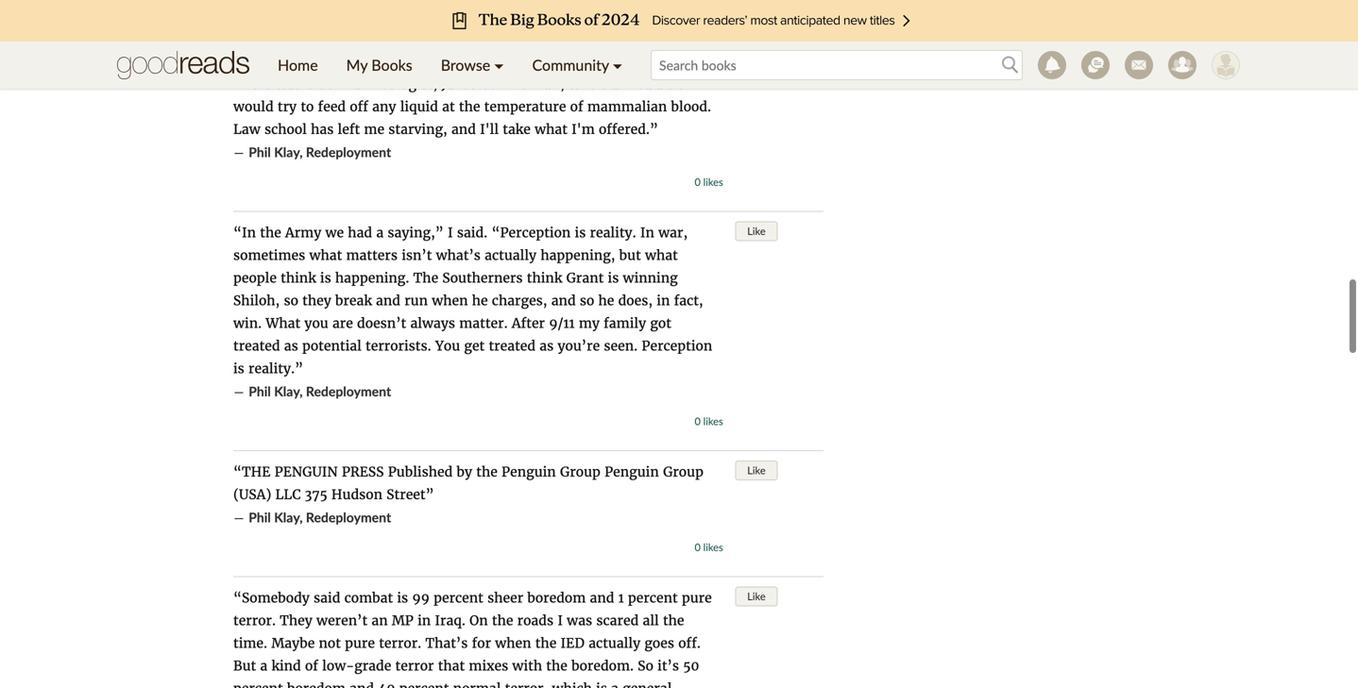 Task type: describe. For each thing, give the bounding box(es) containing it.
are
[[333, 315, 353, 332]]

sheer
[[488, 590, 524, 607]]

charges,
[[492, 292, 548, 309]]

off.
[[679, 635, 701, 652]]

so
[[638, 658, 654, 675]]

hint
[[414, 30, 442, 47]]

0 likes for "in the army we had a saying," i said. "perception is reality. in war, sometimes what matters isn't what's actually happening, but what people think is happening. the southerners think grant is winning shiloh, so they break and run when he charges, and so he does, in fact, win. what you are doesn't always matter. after 9/11 my family got treated as potential terrorists. you get treated as you're seen. perception is reality."
[[695, 415, 724, 428]]

is up they
[[320, 270, 331, 287]]

a left real
[[561, 30, 568, 47]]

friend requests image
[[1169, 51, 1197, 79]]

the up 'my'
[[354, 30, 375, 47]]

i'll
[[480, 121, 499, 138]]

get
[[464, 338, 485, 355]]

you
[[435, 338, 460, 355]]

blood.
[[671, 98, 712, 115]]

swelling
[[233, 53, 289, 70]]

0 likes for "and there is is--the least hint of approval from a real marine and i'm swelling with pride. though i'm not even sure he actually approves. there was a german zoologist, jakob von uexküll, who claimed a tick would try to feed off any liquid at the temperature of mammalian blood. law school has left me starving, and i'll take what i'm offered."
[[695, 176, 724, 188]]

1 horizontal spatial pure
[[682, 590, 712, 607]]

roads
[[517, 613, 554, 630]]

0 likes link for "the penguin press published by the penguin group penguin group (usa) llc 375 hudson street"
[[695, 541, 724, 554]]

liquid
[[400, 98, 438, 115]]

sometimes
[[233, 247, 305, 264]]

reality."
[[249, 360, 303, 377]]

my books link
[[332, 42, 427, 89]]

had
[[348, 224, 372, 241]]

with inside "somebody said combat is 99 percent sheer boredom and 1 percent pure terror. they weren't an mp in iraq. on the roads i was scared all the time. maybe not pure terror. that's for when the ied actually goes off. but a kind of low-grade terror that mixes with the boredom. so it's 50 percent boredom and 49 percent normal terror, which is a gen
[[513, 658, 542, 675]]

was inside the "and there is is--the least hint of approval from a real marine and i'm swelling with pride. though i'm not even sure he actually approves. there was a german zoologist, jakob von uexküll, who claimed a tick would try to feed off any liquid at the temperature of mammalian blood. law school has left me starving, and i'll take what i'm offered." ― phil klay, redeployment
[[276, 76, 301, 93]]

likes for "and there is is--the least hint of approval from a real marine and i'm swelling with pride. though i'm not even sure he actually approves. there was a german zoologist, jakob von uexküll, who claimed a tick would try to feed off any liquid at the temperature of mammalian blood. law school has left me starving, and i'll take what i'm offered."
[[704, 176, 724, 188]]

inbox image
[[1125, 51, 1154, 79]]

sure
[[512, 53, 540, 70]]

4 like link from the top
[[735, 587, 778, 607]]

redeployment inside "in the army we had a saying," i said. "perception is reality. in war, sometimes what matters isn't what's actually happening, but what people think is happening. the southerners think grant is winning shiloh, so they break and run when he charges, and so he does, in fact, win. what you are doesn't always matter. after 9/11 my family got treated as potential terrorists. you get treated as you're seen. perception is reality." ― phil klay, redeployment
[[306, 384, 391, 400]]

was inside "somebody said combat is 99 percent sheer boredom and 1 percent pure terror. they weren't an mp in iraq. on the roads i was scared all the time. maybe not pure terror. that's for when the ied actually goes off. but a kind of low-grade terror that mixes with the boredom. so it's 50 percent boredom and 49 percent normal terror, which is a gen
[[567, 613, 593, 630]]

home link
[[264, 42, 332, 89]]

1 group from the left
[[560, 464, 601, 481]]

terrorists.
[[366, 338, 432, 355]]

press
[[342, 464, 384, 481]]

0 horizontal spatial he
[[472, 292, 488, 309]]

like link for "the penguin press published by the penguin group penguin group (usa) llc 375 hudson street"
[[735, 461, 778, 481]]

2 treated from the left
[[489, 338, 536, 355]]

0 for "the penguin press published by the penguin group penguin group (usa) llc 375 hudson street"
[[695, 541, 701, 554]]

0 likes link for "in the army we had a saying," i said. "perception is reality. in war, sometimes what matters isn't what's actually happening, but what people think is happening. the southerners think grant is winning shiloh, so they break and run when he charges, and so he does, in fact, win. what you are doesn't always matter. after 9/11 my family got treated as potential terrorists. you get treated as you're seen. perception is reality."
[[695, 415, 724, 428]]

but
[[233, 658, 256, 675]]

offered."
[[599, 121, 659, 138]]

weren't
[[317, 613, 368, 630]]

my books
[[346, 56, 413, 74]]

saying,"
[[388, 224, 444, 241]]

when inside "somebody said combat is 99 percent sheer boredom and 1 percent pure terror. they weren't an mp in iraq. on the roads i was scared all the time. maybe not pure terror. that's for when the ied actually goes off. but a kind of low-grade terror that mixes with the boredom. so it's 50 percent boredom and 49 percent normal terror, which is a gen
[[495, 635, 531, 652]]

and up approves.
[[653, 30, 677, 47]]

375
[[305, 487, 328, 504]]

phil inside "in the army we had a saying," i said. "perception is reality. in war, sometimes what matters isn't what's actually happening, but what people think is happening. the southerners think grant is winning shiloh, so they break and run when he charges, and so he does, in fact, win. what you are doesn't always matter. after 9/11 my family got treated as potential terrorists. you get treated as you're seen. perception is reality." ― phil klay, redeployment
[[249, 384, 271, 400]]

a left tick
[[656, 76, 664, 93]]

3 redeployment link from the top
[[306, 510, 391, 526]]

which
[[552, 681, 592, 689]]

phil inside the "and there is is--the least hint of approval from a real marine and i'm swelling with pride. though i'm not even sure he actually approves. there was a german zoologist, jakob von uexküll, who claimed a tick would try to feed off any liquid at the temperature of mammalian blood. law school has left me starving, and i'll take what i'm offered." ― phil klay, redeployment
[[249, 144, 271, 160]]

browse ▾ button
[[427, 42, 518, 89]]

in inside "in the army we had a saying," i said. "perception is reality. in war, sometimes what matters isn't what's actually happening, but what people think is happening. the southerners think grant is winning shiloh, so they break and run when he charges, and so he does, in fact, win. what you are doesn't always matter. after 9/11 my family got treated as potential terrorists. you get treated as you're seen. perception is reality." ― phil klay, redeployment
[[657, 292, 670, 309]]

for
[[472, 635, 491, 652]]

what
[[266, 315, 301, 332]]

and up doesn't
[[376, 292, 401, 309]]

likes for "in the army we had a saying," i said. "perception is reality. in war, sometimes what matters isn't what's actually happening, but what people think is happening. the southerners think grant is winning shiloh, so they break and run when he charges, and so he does, in fact, win. what you are doesn't always matter. after 9/11 my family got treated as potential terrorists. you get treated as you're seen. perception is reality."
[[704, 415, 724, 428]]

shiloh,
[[233, 292, 280, 309]]

(usa)
[[233, 487, 271, 504]]

mammalian
[[588, 98, 667, 115]]

like for "and there is is--the least hint of approval from a real marine and i'm swelling with pride. though i'm not even sure he actually approves. there was a german zoologist, jakob von uexküll, who claimed a tick would try to feed off any liquid at the temperature of mammalian blood. law school has left me starving, and i'll take what i'm offered."
[[748, 31, 766, 43]]

likes for "the penguin press published by the penguin group penguin group (usa) llc 375 hudson street"
[[704, 541, 724, 554]]

they
[[280, 613, 313, 630]]

does,
[[619, 292, 653, 309]]

0 horizontal spatial what
[[309, 247, 342, 264]]

and left "i'll"
[[452, 121, 476, 138]]

break
[[335, 292, 372, 309]]

community ▾
[[532, 56, 623, 74]]

on
[[470, 613, 488, 630]]

would
[[233, 98, 274, 115]]

approval
[[463, 30, 520, 47]]

the inside "in the army we had a saying," i said. "perception is reality. in war, sometimes what matters isn't what's actually happening, but what people think is happening. the southerners think grant is winning shiloh, so they break and run when he charges, and so he does, in fact, win. what you are doesn't always matter. after 9/11 my family got treated as potential terrorists. you get treated as you're seen. perception is reality." ― phil klay, redeployment
[[260, 224, 281, 241]]

you're
[[558, 338, 600, 355]]

take
[[503, 121, 531, 138]]

kind
[[272, 658, 301, 675]]

goes
[[645, 635, 675, 652]]

war,
[[659, 224, 688, 241]]

0 likes for "the penguin press published by the penguin group penguin group (usa) llc 375 hudson street"
[[695, 541, 724, 554]]

the right all
[[663, 613, 685, 630]]

0 horizontal spatial pure
[[345, 635, 375, 652]]

menu containing home
[[264, 42, 637, 89]]

my
[[346, 56, 368, 74]]

low-
[[322, 658, 354, 675]]

― inside "the penguin press published by the penguin group penguin group (usa) llc 375 hudson street" ― phil klay, redeployment
[[233, 510, 245, 527]]

is right "grant"
[[608, 270, 619, 287]]

2 horizontal spatial he
[[599, 292, 615, 309]]

2 penguin from the left
[[605, 464, 659, 481]]

even
[[477, 53, 508, 70]]

redeployment link for always
[[306, 384, 391, 400]]

me
[[364, 121, 385, 138]]

happening,
[[541, 247, 616, 264]]

feed
[[318, 98, 346, 115]]

has
[[311, 121, 334, 138]]

the right the at
[[459, 98, 480, 115]]

0 for "and there is is--the least hint of approval from a real marine and i'm swelling with pride. though i'm not even sure he actually approves. there was a german zoologist, jakob von uexküll, who claimed a tick would try to feed off any liquid at the temperature of mammalian blood. law school has left me starving, and i'll take what i'm offered."
[[695, 176, 701, 188]]

that's
[[426, 635, 468, 652]]

hudson
[[332, 487, 383, 504]]

"somebody said combat is 99 percent sheer boredom and 1 percent pure terror. they weren't an mp in iraq. on the roads i was scared all the time. maybe not pure terror. that's for when the ied actually goes off. but a kind of low-grade terror that mixes with the boredom. so it's 50 percent boredom and 49 percent normal terror, which is a gen
[[233, 590, 712, 689]]

any
[[372, 98, 396, 115]]

"in the army we had a saying," i said. "perception is reality. in war, sometimes what matters isn't what's actually happening, but what people think is happening. the southerners think grant is winning shiloh, so they break and run when he charges, and so he does, in fact, win. what you are doesn't always matter. after 9/11 my family got treated as potential terrorists. you get treated as you're seen. perception is reality." ― phil klay, redeployment
[[233, 224, 713, 401]]

but
[[620, 247, 641, 264]]

temperature
[[484, 98, 566, 115]]

like for "in the army we had a saying," i said. "perception is reality. in war, sometimes what matters isn't what's actually happening, but what people think is happening. the southerners think grant is winning shiloh, so they break and run when he charges, and so he does, in fact, win. what you are doesn't always matter. after 9/11 my family got treated as potential terrorists. you get treated as you're seen. perception is reality."
[[748, 225, 766, 238]]

1 horizontal spatial terror.
[[379, 635, 422, 652]]

2 think from the left
[[527, 270, 562, 287]]

llc
[[275, 487, 301, 504]]

he inside the "and there is is--the least hint of approval from a real marine and i'm swelling with pride. though i'm not even sure he actually approves. there was a german zoologist, jakob von uexküll, who claimed a tick would try to feed off any liquid at the temperature of mammalian blood. law school has left me starving, and i'll take what i'm offered." ― phil klay, redeployment
[[544, 53, 560, 70]]

like for "the penguin press published by the penguin group penguin group (usa) llc 375 hudson street"
[[748, 464, 766, 477]]

"somebody
[[233, 590, 310, 607]]

1
[[619, 590, 624, 607]]

matters
[[346, 247, 398, 264]]

my
[[579, 315, 600, 332]]

time.
[[233, 635, 267, 652]]

of inside "somebody said combat is 99 percent sheer boredom and 1 percent pure terror. they weren't an mp in iraq. on the roads i was scared all the time. maybe not pure terror. that's for when the ied actually goes off. but a kind of low-grade terror that mixes with the boredom. so it's 50 percent boredom and 49 percent normal terror, which is a gen
[[305, 658, 318, 675]]

grant
[[566, 270, 604, 287]]

"perception
[[492, 224, 571, 241]]

percent up iraq.
[[434, 590, 484, 607]]

Search books text field
[[651, 50, 1023, 80]]

and down grade
[[350, 681, 374, 689]]

― inside the "and there is is--the least hint of approval from a real marine and i'm swelling with pride. though i'm not even sure he actually approves. there was a german zoologist, jakob von uexküll, who claimed a tick would try to feed off any liquid at the temperature of mammalian blood. law school has left me starving, and i'll take what i'm offered." ― phil klay, redeployment
[[233, 144, 245, 161]]

0 vertical spatial of
[[446, 30, 459, 47]]

at
[[442, 98, 455, 115]]



Task type: vqa. For each thing, say whether or not it's contained in the screenshot.
Redeployment
yes



Task type: locate. For each thing, give the bounding box(es) containing it.
combat
[[344, 590, 393, 607]]

2 vertical spatial actually
[[589, 635, 641, 652]]

actually inside the "and there is is--the least hint of approval from a real marine and i'm swelling with pride. though i'm not even sure he actually approves. there was a german zoologist, jakob von uexküll, who claimed a tick would try to feed off any liquid at the temperature of mammalian blood. law school has left me starving, and i'll take what i'm offered." ― phil klay, redeployment
[[564, 53, 616, 70]]

0 for "in the army we had a saying," i said. "perception is reality. in war, sometimes what matters isn't what's actually happening, but what people think is happening. the southerners think grant is winning shiloh, so they break and run when he charges, and so he does, in fact, win. what you are doesn't always matter. after 9/11 my family got treated as potential terrorists. you get treated as you're seen. perception is reality."
[[695, 415, 701, 428]]

approves.
[[620, 53, 684, 70]]

is inside the "and there is is--the least hint of approval from a real marine and i'm swelling with pride. though i'm not even sure he actually approves. there was a german zoologist, jakob von uexküll, who claimed a tick would try to feed off any liquid at the temperature of mammalian blood. law school has left me starving, and i'll take what i'm offered." ― phil klay, redeployment
[[311, 30, 322, 47]]

1 vertical spatial 0 likes link
[[695, 415, 724, 428]]

not inside "somebody said combat is 99 percent sheer boredom and 1 percent pure terror. they weren't an mp in iraq. on the roads i was scared all the time. maybe not pure terror. that's for when the ied actually goes off. but a kind of low-grade terror that mixes with the boredom. so it's 50 percent boredom and 49 percent normal terror, which is a gen
[[319, 635, 341, 652]]

of
[[446, 30, 459, 47], [570, 98, 584, 115], [305, 658, 318, 675]]

2 vertical spatial ―
[[233, 510, 245, 527]]

with down there
[[293, 53, 323, 70]]

1 0 likes link from the top
[[695, 176, 724, 188]]

1 redeployment from the top
[[306, 144, 391, 160]]

after
[[512, 315, 545, 332]]

home
[[278, 56, 318, 74]]

the right by
[[476, 464, 498, 481]]

klay, down reality."
[[274, 384, 303, 400]]

0 vertical spatial 0 likes link
[[695, 176, 724, 188]]

the down sheer
[[492, 613, 513, 630]]

2 ― from the top
[[233, 384, 245, 401]]

iraq.
[[435, 613, 466, 630]]

browse ▾
[[441, 56, 504, 74]]

winning
[[623, 270, 678, 287]]

a down boredom.
[[611, 681, 619, 689]]

phil
[[249, 144, 271, 160], [249, 384, 271, 400], [249, 510, 271, 526]]

2 0 from the top
[[695, 415, 701, 428]]

win.
[[233, 315, 262, 332]]

redeployment down hudson
[[306, 510, 391, 526]]

redeployment inside the "and there is is--the least hint of approval from a real marine and i'm swelling with pride. though i'm not even sure he actually approves. there was a german zoologist, jakob von uexküll, who claimed a tick would try to feed off any liquid at the temperature of mammalian blood. law school has left me starving, and i'll take what i'm offered." ― phil klay, redeployment
[[306, 144, 391, 160]]

1 horizontal spatial of
[[446, 30, 459, 47]]

when up always
[[432, 292, 468, 309]]

2 horizontal spatial of
[[570, 98, 584, 115]]

3 redeployment from the top
[[306, 510, 391, 526]]

0 vertical spatial boredom
[[528, 590, 586, 607]]

1 vertical spatial klay,
[[274, 384, 303, 400]]

1 horizontal spatial treated
[[489, 338, 536, 355]]

1 redeployment link from the top
[[306, 144, 391, 160]]

1 vertical spatial redeployment
[[306, 384, 391, 400]]

and up 9/11
[[552, 292, 576, 309]]

0 vertical spatial ―
[[233, 144, 245, 161]]

like link for "and there is is--the least hint of approval from a real marine and i'm swelling with pride. though i'm not even sure he actually approves. there was a german zoologist, jakob von uexküll, who claimed a tick would try to feed off any liquid at the temperature of mammalian blood. law school has left me starving, and i'll take what i'm offered."
[[735, 27, 778, 47]]

0 vertical spatial with
[[293, 53, 323, 70]]

― down law
[[233, 144, 245, 161]]

terror. down mp
[[379, 635, 422, 652]]

2 klay, from the top
[[274, 384, 303, 400]]

-
[[345, 30, 354, 47]]

1 vertical spatial with
[[513, 658, 542, 675]]

klay, down llc
[[274, 510, 303, 526]]

0 horizontal spatial as
[[284, 338, 298, 355]]

2 vertical spatial 0 likes
[[695, 541, 724, 554]]

1 vertical spatial not
[[319, 635, 341, 652]]

family
[[604, 315, 646, 332]]

0 horizontal spatial in
[[418, 613, 431, 630]]

books
[[372, 56, 413, 74]]

0 vertical spatial redeployment link
[[306, 144, 391, 160]]

0 vertical spatial phil
[[249, 144, 271, 160]]

they
[[302, 292, 331, 309]]

"the
[[233, 464, 271, 481]]

redeployment link down hudson
[[306, 510, 391, 526]]

what right take
[[535, 121, 568, 138]]

1 think from the left
[[281, 270, 316, 287]]

1 horizontal spatial i'm
[[572, 121, 595, 138]]

percent up all
[[628, 590, 678, 607]]

scared
[[597, 613, 639, 630]]

1 horizontal spatial when
[[495, 635, 531, 652]]

the up sometimes
[[260, 224, 281, 241]]

0 vertical spatial i
[[448, 224, 453, 241]]

was down home
[[276, 76, 301, 93]]

redeployment link down potential
[[306, 384, 391, 400]]

redeployment down potential
[[306, 384, 391, 400]]

▾ up 'claimed'
[[613, 56, 623, 74]]

phil down law
[[249, 144, 271, 160]]

1 horizontal spatial he
[[544, 53, 560, 70]]

the down roads
[[535, 635, 557, 652]]

school
[[265, 121, 307, 138]]

0
[[695, 176, 701, 188], [695, 415, 701, 428], [695, 541, 701, 554]]

2 ▾ from the left
[[613, 56, 623, 74]]

1 0 from the top
[[695, 176, 701, 188]]

1 like from the top
[[748, 31, 766, 43]]

0 vertical spatial not
[[451, 53, 473, 70]]

0 vertical spatial pure
[[682, 590, 712, 607]]

was up ied
[[567, 613, 593, 630]]

― inside "in the army we had a saying," i said. "perception is reality. in war, sometimes what matters isn't what's actually happening, but what people think is happening. the southerners think grant is winning shiloh, so they break and run when he charges, and so he does, in fact, win. what you are doesn't always matter. after 9/11 my family got treated as potential terrorists. you get treated as you're seen. perception is reality." ― phil klay, redeployment
[[233, 384, 245, 401]]

reality.
[[590, 224, 637, 241]]

we
[[325, 224, 344, 241]]

2 redeployment from the top
[[306, 384, 391, 400]]

by
[[457, 464, 472, 481]]

so down "grant"
[[580, 292, 595, 309]]

got
[[650, 315, 672, 332]]

of down who
[[570, 98, 584, 115]]

3 phil from the top
[[249, 510, 271, 526]]

0 horizontal spatial so
[[284, 292, 299, 309]]

left
[[338, 121, 360, 138]]

actually down real
[[564, 53, 616, 70]]

he
[[544, 53, 560, 70], [472, 292, 488, 309], [599, 292, 615, 309]]

2 like link from the top
[[735, 222, 778, 241]]

treated down win.
[[233, 338, 280, 355]]

klay, down school
[[274, 144, 303, 160]]

1 horizontal spatial with
[[513, 658, 542, 675]]

1 horizontal spatial so
[[580, 292, 595, 309]]

4 like from the top
[[748, 591, 766, 603]]

2 likes from the top
[[704, 415, 724, 428]]

mp
[[392, 613, 414, 630]]

0 horizontal spatial was
[[276, 76, 301, 93]]

redeployment
[[306, 144, 391, 160], [306, 384, 391, 400], [306, 510, 391, 526]]

1 penguin from the left
[[502, 464, 556, 481]]

1 vertical spatial redeployment link
[[306, 384, 391, 400]]

penguin
[[275, 464, 338, 481]]

3 0 likes link from the top
[[695, 541, 724, 554]]

0 vertical spatial was
[[276, 76, 301, 93]]

0 horizontal spatial group
[[560, 464, 601, 481]]

terror
[[395, 658, 434, 675]]

the inside "the penguin press published by the penguin group penguin group (usa) llc 375 hudson street" ― phil klay, redeployment
[[476, 464, 498, 481]]

1 vertical spatial i'm
[[424, 53, 447, 70]]

redeployment link for school
[[306, 144, 391, 160]]

pure up grade
[[345, 635, 375, 652]]

is left 99
[[397, 590, 408, 607]]

2 horizontal spatial i'm
[[681, 30, 704, 47]]

actually down "perception
[[485, 247, 537, 264]]

percent down terror
[[399, 681, 449, 689]]

he up my
[[599, 292, 615, 309]]

0 horizontal spatial of
[[305, 658, 318, 675]]

i right roads
[[558, 613, 563, 630]]

not up low-
[[319, 635, 341, 652]]

in
[[657, 292, 670, 309], [418, 613, 431, 630]]

though
[[369, 53, 420, 70]]

it's
[[658, 658, 679, 675]]

0 likes link for "and there is is--the least hint of approval from a real marine and i'm swelling with pride. though i'm not even sure he actually approves. there was a german zoologist, jakob von uexküll, who claimed a tick would try to feed off any liquid at the temperature of mammalian blood. law school has left me starving, and i'll take what i'm offered."
[[695, 176, 724, 188]]

marine
[[601, 30, 649, 47]]

an
[[372, 613, 388, 630]]

i'm down who
[[572, 121, 595, 138]]

mixes
[[469, 658, 509, 675]]

0 horizontal spatial penguin
[[502, 464, 556, 481]]

the
[[414, 270, 439, 287]]

starving,
[[389, 121, 448, 138]]

▾ inside dropdown button
[[613, 56, 623, 74]]

0 horizontal spatial i
[[448, 224, 453, 241]]

1 vertical spatial phil
[[249, 384, 271, 400]]

▾ for community ▾
[[613, 56, 623, 74]]

0 vertical spatial in
[[657, 292, 670, 309]]

i left said. at the left of the page
[[448, 224, 453, 241]]

when inside "in the army we had a saying," i said. "perception is reality. in war, sometimes what matters isn't what's actually happening, but what people think is happening. the southerners think grant is winning shiloh, so they break and run when he charges, and so he does, in fact, win. what you are doesn't always matter. after 9/11 my family got treated as potential terrorists. you get treated as you're seen. perception is reality." ― phil klay, redeployment
[[432, 292, 468, 309]]

1 vertical spatial 0
[[695, 415, 701, 428]]

said
[[314, 590, 341, 607]]

2 vertical spatial of
[[305, 658, 318, 675]]

1 vertical spatial in
[[418, 613, 431, 630]]

actually down scared
[[589, 635, 641, 652]]

2 vertical spatial i'm
[[572, 121, 595, 138]]

is up happening,
[[575, 224, 586, 241]]

in inside "somebody said combat is 99 percent sheer boredom and 1 percent pure terror. they weren't an mp in iraq. on the roads i was scared all the time. maybe not pure terror. that's for when the ied actually goes off. but a kind of low-grade terror that mixes with the boredom. so it's 50 percent boredom and 49 percent normal terror, which is a gen
[[418, 613, 431, 630]]

not inside the "and there is is--the least hint of approval from a real marine and i'm swelling with pride. though i'm not even sure he actually approves. there was a german zoologist, jakob von uexküll, who claimed a tick would try to feed off any liquid at the temperature of mammalian blood. law school has left me starving, and i'll take what i'm offered." ― phil klay, redeployment
[[451, 53, 473, 70]]

with up terror,
[[513, 658, 542, 675]]

1 vertical spatial boredom
[[287, 681, 346, 689]]

3 0 from the top
[[695, 541, 701, 554]]

1 0 likes from the top
[[695, 176, 724, 188]]

▾ inside dropdown button
[[494, 56, 504, 74]]

1 as from the left
[[284, 338, 298, 355]]

seen.
[[604, 338, 638, 355]]

3 0 likes from the top
[[695, 541, 724, 554]]

what up the winning
[[645, 247, 678, 264]]

0 vertical spatial when
[[432, 292, 468, 309]]

i inside "in the army we had a saying," i said. "perception is reality. in war, sometimes what matters isn't what's actually happening, but what people think is happening. the southerners think grant is winning shiloh, so they break and run when he charges, and so he does, in fact, win. what you are doesn't always matter. after 9/11 my family got treated as potential terrorists. you get treated as you're seen. perception is reality." ― phil klay, redeployment
[[448, 224, 453, 241]]

1 so from the left
[[284, 292, 299, 309]]

ied
[[561, 635, 585, 652]]

community
[[532, 56, 609, 74]]

actually inside "in the army we had a saying," i said. "perception is reality. in war, sometimes what matters isn't what's actually happening, but what people think is happening. the southerners think grant is winning shiloh, so they break and run when he charges, and so he does, in fact, win. what you are doesn't always matter. after 9/11 my family got treated as potential terrorists. you get treated as you're seen. perception is reality." ― phil klay, redeployment
[[485, 247, 537, 264]]

menu
[[264, 42, 637, 89]]

0 horizontal spatial not
[[319, 635, 341, 652]]

3 like link from the top
[[735, 461, 778, 481]]

0 horizontal spatial boredom
[[287, 681, 346, 689]]

always
[[410, 315, 455, 332]]

terror. up time.
[[233, 613, 276, 630]]

as down what
[[284, 338, 298, 355]]

1 vertical spatial ―
[[233, 384, 245, 401]]

2 phil from the top
[[249, 384, 271, 400]]

1 horizontal spatial ▾
[[613, 56, 623, 74]]

1 phil from the top
[[249, 144, 271, 160]]

percent
[[434, 590, 484, 607], [628, 590, 678, 607], [233, 681, 283, 689], [399, 681, 449, 689]]

phil down the (usa) on the bottom of page
[[249, 510, 271, 526]]

so up what
[[284, 292, 299, 309]]

2 0 likes link from the top
[[695, 415, 724, 428]]

▾ up von
[[494, 56, 504, 74]]

1 horizontal spatial not
[[451, 53, 473, 70]]

1 ― from the top
[[233, 144, 245, 161]]

treated down after
[[489, 338, 536, 355]]

1 horizontal spatial boredom
[[528, 590, 586, 607]]

he down from
[[544, 53, 560, 70]]

1 vertical spatial likes
[[704, 415, 724, 428]]

boredom
[[528, 590, 586, 607], [287, 681, 346, 689]]

redeployment link
[[306, 144, 391, 160], [306, 384, 391, 400], [306, 510, 391, 526]]

klay,
[[274, 144, 303, 160], [274, 384, 303, 400], [274, 510, 303, 526]]

1 vertical spatial i
[[558, 613, 563, 630]]

when right for
[[495, 635, 531, 652]]

as down 9/11
[[540, 338, 554, 355]]

zoologist,
[[373, 76, 438, 93]]

1 vertical spatial when
[[495, 635, 531, 652]]

try
[[278, 98, 297, 115]]

"and there is is--the least hint of approval from a real marine and i'm swelling with pride. though i'm not even sure he actually approves. there was a german zoologist, jakob von uexküll, who claimed a tick would try to feed off any liquid at the temperature of mammalian blood. law school has left me starving, and i'll take what i'm offered." ― phil klay, redeployment
[[233, 30, 712, 161]]

0 vertical spatial terror.
[[233, 613, 276, 630]]

0 vertical spatial likes
[[704, 176, 724, 188]]

0 horizontal spatial ▾
[[494, 56, 504, 74]]

he down southerners
[[472, 292, 488, 309]]

redeployment link down left
[[306, 144, 391, 160]]

2 0 likes from the top
[[695, 415, 724, 428]]

redeployment down left
[[306, 144, 391, 160]]

a right had
[[376, 224, 384, 241]]

in up got
[[657, 292, 670, 309]]

9/11
[[549, 315, 575, 332]]

so
[[284, 292, 299, 309], [580, 292, 595, 309]]

0 horizontal spatial treated
[[233, 338, 280, 355]]

klay, inside the "and there is is--the least hint of approval from a real marine and i'm swelling with pride. though i'm not even sure he actually approves. there was a german zoologist, jakob von uexküll, who claimed a tick would try to feed off any liquid at the temperature of mammalian blood. law school has left me starving, and i'll take what i'm offered." ― phil klay, redeployment
[[274, 144, 303, 160]]

―
[[233, 144, 245, 161], [233, 384, 245, 401], [233, 510, 245, 527]]

1 vertical spatial pure
[[345, 635, 375, 652]]

happening.
[[335, 270, 410, 287]]

2 vertical spatial redeployment link
[[306, 510, 391, 526]]

of right kind at bottom
[[305, 658, 318, 675]]

street"
[[387, 487, 434, 504]]

― down win.
[[233, 384, 245, 401]]

1 vertical spatial terror.
[[379, 635, 422, 652]]

who
[[569, 76, 597, 93]]

sam green image
[[1212, 51, 1241, 79]]

0 vertical spatial 0
[[695, 176, 701, 188]]

1 vertical spatial of
[[570, 98, 584, 115]]

1 horizontal spatial think
[[527, 270, 562, 287]]

i'm up approves.
[[681, 30, 704, 47]]

Search for books to add to your shelves search field
[[651, 50, 1023, 80]]

of right hint
[[446, 30, 459, 47]]

with inside the "and there is is--the least hint of approval from a real marine and i'm swelling with pride. though i'm not even sure he actually approves. there was a german zoologist, jakob von uexküll, who claimed a tick would try to feed off any liquid at the temperature of mammalian blood. law school has left me starving, and i'll take what i'm offered." ― phil klay, redeployment
[[293, 53, 323, 70]]

1 horizontal spatial group
[[663, 464, 704, 481]]

0 vertical spatial redeployment
[[306, 144, 391, 160]]

percent down "but"
[[233, 681, 283, 689]]

pride.
[[327, 53, 365, 70]]

that
[[438, 658, 465, 675]]

49
[[378, 681, 395, 689]]

1 horizontal spatial as
[[540, 338, 554, 355]]

1 vertical spatial actually
[[485, 247, 537, 264]]

boredom down low-
[[287, 681, 346, 689]]

what inside the "and there is is--the least hint of approval from a real marine and i'm swelling with pride. though i'm not even sure he actually approves. there was a german zoologist, jakob von uexküll, who claimed a tick would try to feed off any liquid at the temperature of mammalian blood. law school has left me starving, and i'll take what i'm offered." ― phil klay, redeployment
[[535, 121, 568, 138]]

0 horizontal spatial i'm
[[424, 53, 447, 70]]

think up charges,
[[527, 270, 562, 287]]

i inside "somebody said combat is 99 percent sheer boredom and 1 percent pure terror. they weren't an mp in iraq. on the roads i was scared all the time. maybe not pure terror. that's for when the ied actually goes off. but a kind of low-grade terror that mixes with the boredom. so it's 50 percent boredom and 49 percent normal terror, which is a gen
[[558, 613, 563, 630]]

my group discussions image
[[1082, 51, 1110, 79]]

▾ for browse ▾
[[494, 56, 504, 74]]

"in
[[233, 224, 256, 241]]

a down home
[[305, 76, 313, 93]]

2 vertical spatial redeployment
[[306, 510, 391, 526]]

1 klay, from the top
[[274, 144, 303, 160]]

― down the (usa) on the bottom of page
[[233, 510, 245, 527]]

a inside "in the army we had a saying," i said. "perception is reality. in war, sometimes what matters isn't what's actually happening, but what people think is happening. the southerners think grant is winning shiloh, so they break and run when he charges, and so he does, in fact, win. what you are doesn't always matter. after 9/11 my family got treated as potential terrorists. you get treated as you're seen. perception is reality." ― phil klay, redeployment
[[376, 224, 384, 241]]

1 horizontal spatial in
[[657, 292, 670, 309]]

is left reality."
[[233, 360, 245, 377]]

1 vertical spatial 0 likes
[[695, 415, 724, 428]]

think up they
[[281, 270, 316, 287]]

3 like from the top
[[748, 464, 766, 477]]

2 like from the top
[[748, 225, 766, 238]]

99
[[412, 590, 430, 607]]

3 likes from the top
[[704, 541, 724, 554]]

published
[[388, 464, 453, 481]]

2 vertical spatial likes
[[704, 541, 724, 554]]

what
[[535, 121, 568, 138], [309, 247, 342, 264], [645, 247, 678, 264]]

what down we
[[309, 247, 342, 264]]

1 like link from the top
[[735, 27, 778, 47]]

klay, inside "in the army we had a saying," i said. "perception is reality. in war, sometimes what matters isn't what's actually happening, but what people think is happening. the southerners think grant is winning shiloh, so they break and run when he charges, and so he does, in fact, win. what you are doesn't always matter. after 9/11 my family got treated as potential terrorists. you get treated as you're seen. perception is reality." ― phil klay, redeployment
[[274, 384, 303, 400]]

3 ― from the top
[[233, 510, 245, 527]]

maybe
[[271, 635, 315, 652]]

run
[[405, 292, 428, 309]]

perception
[[642, 338, 713, 355]]

2 group from the left
[[663, 464, 704, 481]]

uexküll,
[[510, 76, 565, 93]]

1 horizontal spatial penguin
[[605, 464, 659, 481]]

community ▾ button
[[518, 42, 637, 89]]

boredom up roads
[[528, 590, 586, 607]]

2 vertical spatial 0 likes link
[[695, 541, 724, 554]]

3 klay, from the top
[[274, 510, 303, 526]]

the up which
[[546, 658, 568, 675]]

doesn't
[[357, 315, 407, 332]]

said.
[[457, 224, 488, 241]]

2 vertical spatial klay,
[[274, 510, 303, 526]]

in right mp
[[418, 613, 431, 630]]

phil inside "the penguin press published by the penguin group penguin group (usa) llc 375 hudson street" ― phil klay, redeployment
[[249, 510, 271, 526]]

klay, inside "the penguin press published by the penguin group penguin group (usa) llc 375 hudson street" ― phil klay, redeployment
[[274, 510, 303, 526]]

not up jakob
[[451, 53, 473, 70]]

"and
[[233, 30, 268, 47]]

boredom.
[[572, 658, 634, 675]]

the
[[354, 30, 375, 47], [459, 98, 480, 115], [260, 224, 281, 241], [476, 464, 498, 481], [492, 613, 513, 630], [663, 613, 685, 630], [535, 635, 557, 652], [546, 658, 568, 675]]

0 vertical spatial actually
[[564, 53, 616, 70]]

1 horizontal spatial what
[[535, 121, 568, 138]]

i'm down hint
[[424, 53, 447, 70]]

redeployment inside "the penguin press published by the penguin group penguin group (usa) llc 375 hudson street" ― phil klay, redeployment
[[306, 510, 391, 526]]

not
[[451, 53, 473, 70], [319, 635, 341, 652]]

0 vertical spatial klay,
[[274, 144, 303, 160]]

actually inside "somebody said combat is 99 percent sheer boredom and 1 percent pure terror. they weren't an mp in iraq. on the roads i was scared all the time. maybe not pure terror. that's for when the ied actually goes off. but a kind of low-grade terror that mixes with the boredom. so it's 50 percent boredom and 49 percent normal terror, which is a gen
[[589, 635, 641, 652]]

like link for "in the army we had a saying," i said. "perception is reality. in war, sometimes what matters isn't what's actually happening, but what people think is happening. the southerners think grant is winning shiloh, so they break and run when he charges, and so he does, in fact, win. what you are doesn't always matter. after 9/11 my family got treated as potential terrorists. you get treated as you're seen. perception is reality."
[[735, 222, 778, 241]]

2 vertical spatial 0
[[695, 541, 701, 554]]

claimed
[[601, 76, 653, 93]]

1 treated from the left
[[233, 338, 280, 355]]

a right "but"
[[260, 658, 268, 675]]

2 redeployment link from the top
[[306, 384, 391, 400]]

2 so from the left
[[580, 292, 595, 309]]

0 vertical spatial i'm
[[681, 30, 704, 47]]

0 horizontal spatial terror.
[[233, 613, 276, 630]]

2 horizontal spatial what
[[645, 247, 678, 264]]

0 horizontal spatial with
[[293, 53, 323, 70]]

pure up "off." on the bottom
[[682, 590, 712, 607]]

terror,
[[505, 681, 548, 689]]

2 as from the left
[[540, 338, 554, 355]]

0 vertical spatial 0 likes
[[695, 176, 724, 188]]

50
[[683, 658, 700, 675]]

1 vertical spatial was
[[567, 613, 593, 630]]

0 horizontal spatial think
[[281, 270, 316, 287]]

notifications image
[[1038, 51, 1067, 79]]

to
[[301, 98, 314, 115]]

1 horizontal spatial i
[[558, 613, 563, 630]]

is down boredom.
[[596, 681, 608, 689]]

and left 1
[[590, 590, 615, 607]]

1 ▾ from the left
[[494, 56, 504, 74]]

german
[[317, 76, 369, 93]]

2 vertical spatial phil
[[249, 510, 271, 526]]

phil down reality."
[[249, 384, 271, 400]]

1 horizontal spatial was
[[567, 613, 593, 630]]

1 likes from the top
[[704, 176, 724, 188]]

is left is-
[[311, 30, 322, 47]]

0 horizontal spatial when
[[432, 292, 468, 309]]

grade
[[354, 658, 391, 675]]



